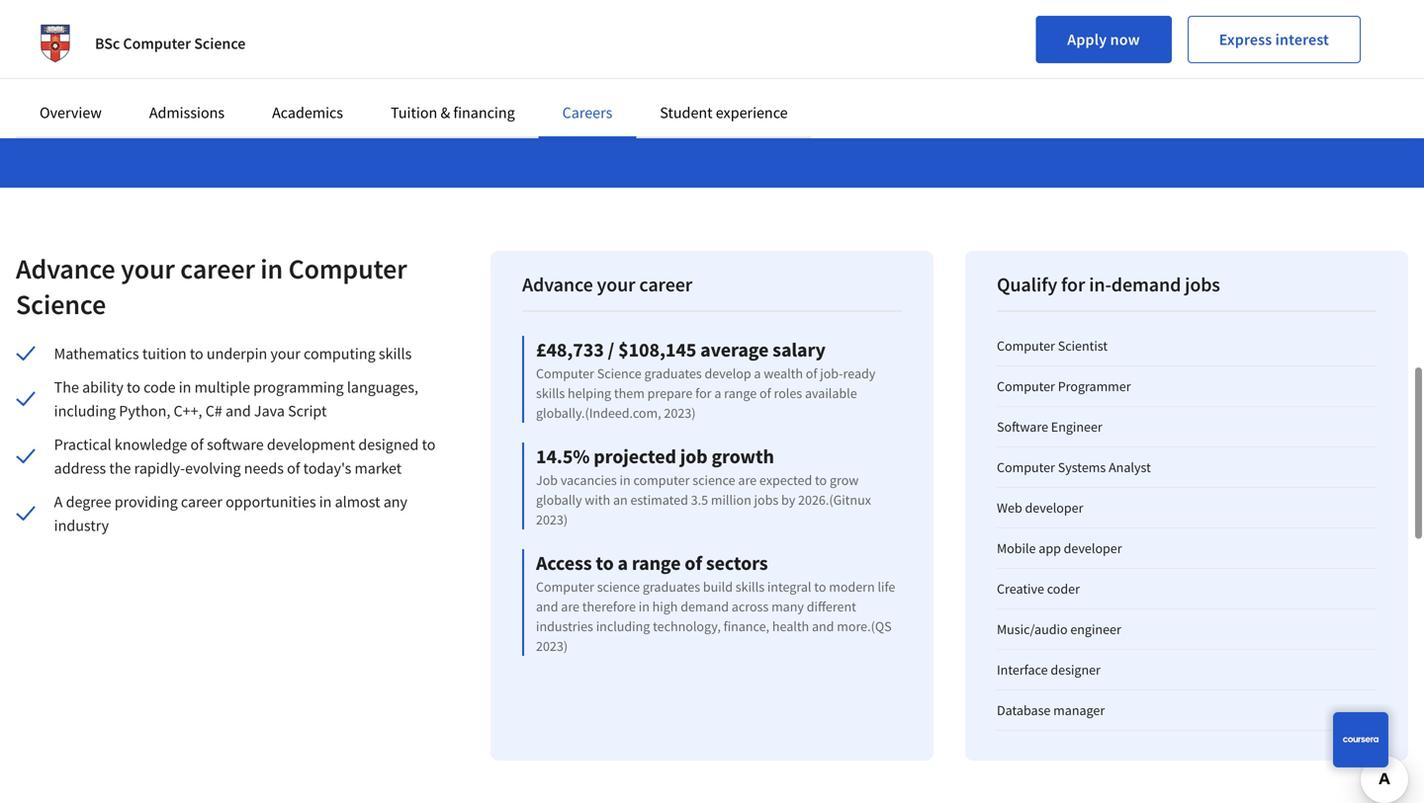 Task type: describe. For each thing, give the bounding box(es) containing it.
expected
[[759, 472, 812, 490]]

skills inside access to a range of sectors computer science graduates build skills integral to modern life and are therefore in high demand across many different industries including technology, finance, health and more.(qs 2023)
[[736, 579, 764, 596]]

skills inside £48,733 / $108,145 average salary computer science graduates develop a wealth of job-ready skills helping them prepare for a range of roles available globally.(indeed.com, 2023)
[[536, 385, 565, 402]]

app
[[1039, 540, 1061, 558]]

computer up software
[[997, 378, 1055, 396]]

database
[[997, 702, 1051, 720]]

average
[[700, 338, 769, 362]]

apply now
[[1067, 30, 1140, 49]]

computer programmer
[[997, 378, 1131, 396]]

to up different
[[814, 579, 826, 596]]

of left 'job-'
[[806, 365, 817, 383]]

in inside advance your career in computer science
[[260, 252, 283, 286]]

many
[[771, 598, 804, 616]]

integral
[[767, 579, 811, 596]]

c++,
[[174, 402, 202, 421]]

bsc
[[95, 34, 120, 53]]

modern
[[829, 579, 875, 596]]

express
[[1219, 30, 1272, 49]]

now inside "button"
[[106, 50, 136, 70]]

with
[[585, 491, 610, 509]]

today's
[[303, 459, 351, 479]]

demand inside access to a range of sectors computer science graduates build skills integral to modern life and are therefore in high demand across many different industries including technology, finance, health and more.(qs 2023)
[[681, 598, 729, 616]]

career inside a degree providing career opportunities in almost any industry
[[181, 492, 222, 512]]

1 horizontal spatial your
[[270, 344, 300, 364]]

high
[[652, 598, 678, 616]]

scientist
[[1058, 337, 1108, 355]]

programming
[[253, 378, 344, 398]]

access to a range of sectors computer science graduates build skills integral to modern life and are therefore in high demand across many different industries including technology, finance, health and more.(qs 2023)
[[536, 551, 895, 656]]

1 horizontal spatial demand
[[1111, 272, 1181, 297]]

programmer
[[1058, 378, 1131, 396]]

a inside access to a range of sectors computer science graduates build skills integral to modern life and are therefore in high demand across many different industries including technology, finance, health and more.(qs 2023)
[[618, 551, 628, 576]]

million
[[711, 491, 751, 509]]

prepare
[[647, 385, 693, 402]]

0 vertical spatial for
[[1061, 272, 1085, 297]]

£48,733 / $108,145 average salary computer science graduates develop a wealth of job-ready skills helping them prepare for a range of roles available globally.(indeed.com, 2023)
[[536, 338, 876, 422]]

science inside £48,733 / $108,145 average salary computer science graduates develop a wealth of job-ready skills helping them prepare for a range of roles available globally.(indeed.com, 2023)
[[597, 365, 641, 383]]

academics link
[[272, 103, 343, 123]]

and inside 'the ability to code in multiple programming languages, including python, c++, c# and java script'
[[225, 402, 251, 421]]

computer inside access to a range of sectors computer science graduates build skills integral to modern life and are therefore in high demand across many different industries including technology, finance, health and more.(qs 2023)
[[536, 579, 594, 596]]

tuition & financing
[[391, 103, 515, 123]]

database manager
[[997, 702, 1105, 720]]

student experience
[[660, 103, 788, 123]]

analyst
[[1109, 459, 1151, 477]]

2023) inside £48,733 / $108,145 average salary computer science graduates develop a wealth of job-ready skills helping them prepare for a range of roles available globally.(indeed.com, 2023)
[[664, 404, 696, 422]]

code
[[143, 378, 176, 398]]

sectors
[[706, 551, 768, 576]]

request info now button
[[0, 36, 152, 84]]

job
[[536, 472, 558, 490]]

practical knowledge of software development designed to address the rapidly-evolving needs of today's market
[[54, 435, 436, 479]]

to inside 'the ability to code in multiple programming languages, including python, c++, c# and java script'
[[127, 378, 140, 398]]

music/audio engineer
[[997, 621, 1121, 639]]

more.(qs
[[837, 618, 892, 636]]

of up evolving
[[190, 435, 204, 455]]

multiple
[[194, 378, 250, 398]]

mathematics tuition to underpin your computing skills
[[54, 344, 412, 364]]

wealth
[[764, 365, 803, 383]]

student experience link
[[660, 103, 788, 123]]

embedded module image image
[[796, 0, 1300, 156]]

underpin
[[207, 344, 267, 364]]

1 vertical spatial developer
[[1064, 540, 1122, 558]]

life
[[878, 579, 895, 596]]

engineer
[[1051, 418, 1102, 436]]

a
[[54, 492, 63, 512]]

admissions link
[[149, 103, 225, 123]]

providing
[[114, 492, 178, 512]]

globally
[[536, 491, 582, 509]]

financing
[[453, 103, 515, 123]]

0 vertical spatial science
[[194, 34, 246, 53]]

mobile
[[997, 540, 1036, 558]]

degree
[[66, 492, 111, 512]]

job
[[680, 445, 708, 469]]

graduates inside access to a range of sectors computer science graduates build skills integral to modern life and are therefore in high demand across many different industries including technology, finance, health and more.(qs 2023)
[[643, 579, 700, 596]]

creative coder
[[997, 580, 1080, 598]]

0 vertical spatial jobs
[[1185, 272, 1220, 297]]

/
[[608, 338, 614, 362]]

1 horizontal spatial a
[[714, 385, 721, 402]]

globally.(indeed.com,
[[536, 404, 661, 422]]

academics
[[272, 103, 343, 123]]

advance your career
[[522, 272, 692, 297]]

tuition
[[391, 103, 437, 123]]

science inside access to a range of sectors computer science graduates build skills integral to modern life and are therefore in high demand across many different industries including technology, finance, health and more.(qs 2023)
[[597, 579, 640, 596]]

engineer
[[1070, 621, 1121, 639]]

apply now button
[[1036, 16, 1172, 63]]

designed
[[358, 435, 419, 455]]

advance for advance your career in computer science
[[16, 252, 115, 286]]

develop
[[705, 365, 751, 383]]

growth
[[711, 445, 774, 469]]

in inside 14.5% projected job growth job vacancies in computer science are expected to grow globally with an estimated 3.5 million jobs by 2026.(gitnux 2023)
[[620, 472, 631, 490]]

overview
[[40, 103, 102, 123]]

web developer
[[997, 499, 1083, 517]]

careers link
[[562, 103, 612, 123]]

0 vertical spatial a
[[754, 365, 761, 383]]

a degree providing career opportunities in almost any industry
[[54, 492, 407, 536]]

manager
[[1053, 702, 1105, 720]]

express interest button
[[1187, 16, 1361, 63]]

systems
[[1058, 459, 1106, 477]]

of inside access to a range of sectors computer science graduates build skills integral to modern life and are therefore in high demand across many different industries including technology, finance, health and more.(qs 2023)
[[685, 551, 702, 576]]

for inside £48,733 / $108,145 average salary computer science graduates develop a wealth of job-ready skills helping them prepare for a range of roles available globally.(indeed.com, 2023)
[[695, 385, 712, 402]]

careers
[[562, 103, 612, 123]]

now inside button
[[1110, 30, 1140, 49]]

your for advance your career
[[597, 272, 635, 297]]

computer down software
[[997, 459, 1055, 477]]



Task type: locate. For each thing, give the bounding box(es) containing it.
0 vertical spatial skills
[[379, 344, 412, 364]]

career up $108,145 at left top
[[639, 272, 692, 297]]

science inside advance your career in computer science
[[16, 287, 106, 322]]

including inside access to a range of sectors computer science graduates build skills integral to modern life and are therefore in high demand across many different industries including technology, finance, health and more.(qs 2023)
[[596, 618, 650, 636]]

0 horizontal spatial demand
[[681, 598, 729, 616]]

1 vertical spatial a
[[714, 385, 721, 402]]

0 vertical spatial developer
[[1025, 499, 1083, 517]]

1 horizontal spatial advance
[[522, 272, 593, 297]]

1 horizontal spatial and
[[536, 598, 558, 616]]

interface designer
[[997, 662, 1101, 679]]

the
[[54, 378, 79, 398]]

c#
[[205, 402, 222, 421]]

and right c#
[[225, 402, 251, 421]]

grow
[[830, 472, 859, 490]]

for left in-
[[1061, 272, 1085, 297]]

1 vertical spatial demand
[[681, 598, 729, 616]]

apply
[[1067, 30, 1107, 49]]

info
[[75, 50, 103, 70]]

to right access
[[596, 551, 614, 576]]

computer down access
[[536, 579, 594, 596]]

developer right app
[[1064, 540, 1122, 558]]

across
[[732, 598, 769, 616]]

skills up languages,
[[379, 344, 412, 364]]

0 vertical spatial and
[[225, 402, 251, 421]]

technology,
[[653, 618, 721, 636]]

0 horizontal spatial science
[[597, 579, 640, 596]]

development
[[267, 435, 355, 455]]

computer inside advance your career in computer science
[[288, 252, 407, 286]]

mathematics
[[54, 344, 139, 364]]

java
[[254, 402, 285, 421]]

in up underpin
[[260, 252, 283, 286]]

1 vertical spatial graduates
[[643, 579, 700, 596]]

0 horizontal spatial a
[[618, 551, 628, 576]]

therefore
[[582, 598, 636, 616]]

1 horizontal spatial range
[[724, 385, 757, 402]]

graduates up high in the left of the page
[[643, 579, 700, 596]]

1 vertical spatial skills
[[536, 385, 565, 402]]

science up them
[[597, 365, 641, 383]]

to right tuition
[[190, 344, 203, 364]]

1 vertical spatial range
[[632, 551, 681, 576]]

are up industries
[[561, 598, 580, 616]]

career for advance your career in computer science
[[180, 252, 255, 286]]

your up the /
[[597, 272, 635, 297]]

of left "roles" at right
[[760, 385, 771, 402]]

overview link
[[40, 103, 102, 123]]

to left code
[[127, 378, 140, 398]]

2023) inside access to a range of sectors computer science graduates build skills integral to modern life and are therefore in high demand across many different industries including technology, finance, health and more.(qs 2023)
[[536, 638, 568, 656]]

0 horizontal spatial including
[[54, 402, 116, 421]]

1 horizontal spatial now
[[1110, 30, 1140, 49]]

health
[[772, 618, 809, 636]]

to
[[190, 344, 203, 364], [127, 378, 140, 398], [422, 435, 436, 455], [815, 472, 827, 490], [596, 551, 614, 576], [814, 579, 826, 596]]

1 vertical spatial science
[[16, 287, 106, 322]]

to inside practical knowledge of software development designed to address the rapidly-evolving needs of today's market
[[422, 435, 436, 455]]

jobs
[[1185, 272, 1220, 297], [754, 491, 778, 509]]

build
[[703, 579, 733, 596]]

1 horizontal spatial science
[[194, 34, 246, 53]]

science up the admissions 'link'
[[194, 34, 246, 53]]

skills
[[379, 344, 412, 364], [536, 385, 565, 402], [736, 579, 764, 596]]

range inside access to a range of sectors computer science graduates build skills integral to modern life and are therefore in high demand across many different industries including technology, finance, health and more.(qs 2023)
[[632, 551, 681, 576]]

0 horizontal spatial your
[[121, 252, 175, 286]]

including inside 'the ability to code in multiple programming languages, including python, c++, c# and java script'
[[54, 402, 116, 421]]

2023) inside 14.5% projected job growth job vacancies in computer science are expected to grow globally with an estimated 3.5 million jobs by 2026.(gitnux 2023)
[[536, 511, 568, 529]]

2 vertical spatial science
[[597, 365, 641, 383]]

your for advance your career in computer science
[[121, 252, 175, 286]]

0 horizontal spatial jobs
[[754, 491, 778, 509]]

0 horizontal spatial skills
[[379, 344, 412, 364]]

now right info
[[106, 50, 136, 70]]

1 vertical spatial 2023)
[[536, 511, 568, 529]]

experience
[[716, 103, 788, 123]]

the
[[109, 459, 131, 479]]

a up therefore
[[618, 551, 628, 576]]

your up 'programming' on the top of page
[[270, 344, 300, 364]]

market
[[355, 459, 402, 479]]

of left sectors
[[685, 551, 702, 576]]

2 horizontal spatial skills
[[736, 579, 764, 596]]

graduates up prepare in the left of the page
[[644, 365, 702, 383]]

in inside 'the ability to code in multiple programming languages, including python, c++, c# and java script'
[[179, 378, 191, 398]]

range down the develop
[[724, 385, 757, 402]]

0 vertical spatial 2023)
[[664, 404, 696, 422]]

2 vertical spatial 2023)
[[536, 638, 568, 656]]

1 vertical spatial are
[[561, 598, 580, 616]]

in left high in the left of the page
[[639, 598, 650, 616]]

python,
[[119, 402, 170, 421]]

industry
[[54, 516, 109, 536]]

2026.(gitnux
[[798, 491, 871, 509]]

0 vertical spatial are
[[738, 472, 757, 490]]

mobile app developer
[[997, 540, 1122, 558]]

1 vertical spatial and
[[536, 598, 558, 616]]

university of london logo image
[[32, 20, 79, 67]]

tuition
[[142, 344, 187, 364]]

now right apply
[[1110, 30, 1140, 49]]

a left the wealth
[[754, 365, 761, 383]]

in up an
[[620, 472, 631, 490]]

them
[[614, 385, 645, 402]]

request info now
[[16, 50, 136, 70]]

your up tuition
[[121, 252, 175, 286]]

2023) down prepare in the left of the page
[[664, 404, 696, 422]]

career down evolving
[[181, 492, 222, 512]]

developer up app
[[1025, 499, 1083, 517]]

computer scientist
[[997, 337, 1108, 355]]

1 vertical spatial including
[[596, 618, 650, 636]]

in left almost
[[319, 492, 332, 512]]

advance up "mathematics"
[[16, 252, 115, 286]]

including down therefore
[[596, 618, 650, 636]]

1 vertical spatial jobs
[[754, 491, 778, 509]]

computer up 'computing'
[[288, 252, 407, 286]]

are inside access to a range of sectors computer science graduates build skills integral to modern life and are therefore in high demand across many different industries including technology, finance, health and more.(qs 2023)
[[561, 598, 580, 616]]

demand
[[1111, 272, 1181, 297], [681, 598, 729, 616]]

advance
[[16, 252, 115, 286], [522, 272, 593, 297]]

job-
[[820, 365, 843, 383]]

coder
[[1047, 580, 1080, 598]]

0 vertical spatial including
[[54, 402, 116, 421]]

including down ability
[[54, 402, 116, 421]]

to inside 14.5% projected job growth job vacancies in computer science are expected to grow globally with an estimated 3.5 million jobs by 2026.(gitnux 2023)
[[815, 472, 827, 490]]

express interest
[[1219, 30, 1329, 49]]

an
[[613, 491, 628, 509]]

interface
[[997, 662, 1048, 679]]

projected
[[594, 445, 676, 469]]

0 horizontal spatial science
[[16, 287, 106, 322]]

range inside £48,733 / $108,145 average salary computer science graduates develop a wealth of job-ready skills helping them prepare for a range of roles available globally.(indeed.com, 2023)
[[724, 385, 757, 402]]

practical
[[54, 435, 111, 455]]

0 horizontal spatial now
[[106, 50, 136, 70]]

computer down £48,733
[[536, 365, 594, 383]]

0 horizontal spatial advance
[[16, 252, 115, 286]]

3.5
[[691, 491, 708, 509]]

2 horizontal spatial a
[[754, 365, 761, 383]]

the ability to code in multiple programming languages, including python, c++, c# and java script
[[54, 378, 418, 421]]

different
[[807, 598, 856, 616]]

0 horizontal spatial for
[[695, 385, 712, 402]]

2 horizontal spatial your
[[597, 272, 635, 297]]

1 horizontal spatial for
[[1061, 272, 1085, 297]]

skills left helping at left
[[536, 385, 565, 402]]

software
[[207, 435, 264, 455]]

computer inside £48,733 / $108,145 average salary computer science graduates develop a wealth of job-ready skills helping them prepare for a range of roles available globally.(indeed.com, 2023)
[[536, 365, 594, 383]]

2 horizontal spatial science
[[597, 365, 641, 383]]

1 horizontal spatial including
[[596, 618, 650, 636]]

14.5% projected job growth job vacancies in computer science are expected to grow globally with an estimated 3.5 million jobs by 2026.(gitnux 2023)
[[536, 445, 871, 529]]

bsc computer science
[[95, 34, 246, 53]]

request
[[16, 50, 72, 70]]

advance up £48,733
[[522, 272, 593, 297]]

1 horizontal spatial science
[[693, 472, 735, 490]]

1 horizontal spatial skills
[[536, 385, 565, 402]]

your inside advance your career in computer science
[[121, 252, 175, 286]]

your
[[121, 252, 175, 286], [597, 272, 635, 297], [270, 344, 300, 364]]

0 vertical spatial graduates
[[644, 365, 702, 383]]

music/audio
[[997, 621, 1068, 639]]

a down the develop
[[714, 385, 721, 402]]

to left the grow
[[815, 472, 827, 490]]

0 vertical spatial demand
[[1111, 272, 1181, 297]]

web
[[997, 499, 1022, 517]]

£48,733
[[536, 338, 604, 362]]

computer systems analyst
[[997, 459, 1151, 477]]

computer
[[633, 472, 690, 490]]

science
[[693, 472, 735, 490], [597, 579, 640, 596]]

0 vertical spatial range
[[724, 385, 757, 402]]

languages,
[[347, 378, 418, 398]]

computer right bsc
[[123, 34, 191, 53]]

jobs inside 14.5% projected job growth job vacancies in computer science are expected to grow globally with an estimated 3.5 million jobs by 2026.(gitnux 2023)
[[754, 491, 778, 509]]

address
[[54, 459, 106, 479]]

0 vertical spatial science
[[693, 472, 735, 490]]

career for advance your career
[[639, 272, 692, 297]]

0 horizontal spatial range
[[632, 551, 681, 576]]

ready
[[843, 365, 876, 383]]

science inside 14.5% projected job growth job vacancies in computer science are expected to grow globally with an estimated 3.5 million jobs by 2026.(gitnux 2023)
[[693, 472, 735, 490]]

industries
[[536, 618, 593, 636]]

2023) down industries
[[536, 638, 568, 656]]

advance for advance your career
[[522, 272, 593, 297]]

finance,
[[723, 618, 769, 636]]

2 vertical spatial and
[[812, 618, 834, 636]]

computer up 'computer programmer'
[[997, 337, 1055, 355]]

needs
[[244, 459, 284, 479]]

opportunities
[[226, 492, 316, 512]]

in inside access to a range of sectors computer science graduates build skills integral to modern life and are therefore in high demand across many different industries including technology, finance, health and more.(qs 2023)
[[639, 598, 650, 616]]

1 horizontal spatial are
[[738, 472, 757, 490]]

science up 3.5
[[693, 472, 735, 490]]

of down development
[[287, 459, 300, 479]]

available
[[805, 385, 857, 402]]

1 horizontal spatial jobs
[[1185, 272, 1220, 297]]

2 vertical spatial skills
[[736, 579, 764, 596]]

0 horizontal spatial are
[[561, 598, 580, 616]]

rapidly-
[[134, 459, 185, 479]]

graduates
[[644, 365, 702, 383], [643, 579, 700, 596]]

career inside advance your career in computer science
[[180, 252, 255, 286]]

2023) down globally
[[536, 511, 568, 529]]

graduates inside £48,733 / $108,145 average salary computer science graduates develop a wealth of job-ready skills helping them prepare for a range of roles available globally.(indeed.com, 2023)
[[644, 365, 702, 383]]

1 vertical spatial for
[[695, 385, 712, 402]]

2 vertical spatial a
[[618, 551, 628, 576]]

career
[[180, 252, 255, 286], [639, 272, 692, 297], [181, 492, 222, 512]]

science up therefore
[[597, 579, 640, 596]]

science up "mathematics"
[[16, 287, 106, 322]]

tuition & financing link
[[391, 103, 515, 123]]

skills up across
[[736, 579, 764, 596]]

are inside 14.5% projected job growth job vacancies in computer science are expected to grow globally with an estimated 3.5 million jobs by 2026.(gitnux 2023)
[[738, 472, 757, 490]]

interest
[[1275, 30, 1329, 49]]

developer
[[1025, 499, 1083, 517], [1064, 540, 1122, 558]]

in
[[260, 252, 283, 286], [179, 378, 191, 398], [620, 472, 631, 490], [319, 492, 332, 512], [639, 598, 650, 616]]

salary
[[773, 338, 826, 362]]

and up industries
[[536, 598, 558, 616]]

are down growth
[[738, 472, 757, 490]]

a
[[754, 365, 761, 383], [714, 385, 721, 402], [618, 551, 628, 576]]

estimated
[[630, 491, 688, 509]]

career up mathematics tuition to underpin your computing skills
[[180, 252, 255, 286]]

for down the develop
[[695, 385, 712, 402]]

computing
[[304, 344, 375, 364]]

and down different
[[812, 618, 834, 636]]

in inside a degree providing career opportunities in almost any industry
[[319, 492, 332, 512]]

evolving
[[185, 459, 241, 479]]

in up c++,
[[179, 378, 191, 398]]

$108,145
[[618, 338, 696, 362]]

range up high in the left of the page
[[632, 551, 681, 576]]

software engineer
[[997, 418, 1102, 436]]

roles
[[774, 385, 802, 402]]

1 vertical spatial science
[[597, 579, 640, 596]]

advance inside advance your career in computer science
[[16, 252, 115, 286]]

0 horizontal spatial and
[[225, 402, 251, 421]]

&
[[441, 103, 450, 123]]

2 horizontal spatial and
[[812, 618, 834, 636]]

qualify
[[997, 272, 1057, 297]]

to right designed
[[422, 435, 436, 455]]



Task type: vqa. For each thing, say whether or not it's contained in the screenshot.
Certificate corresponding to Developer
no



